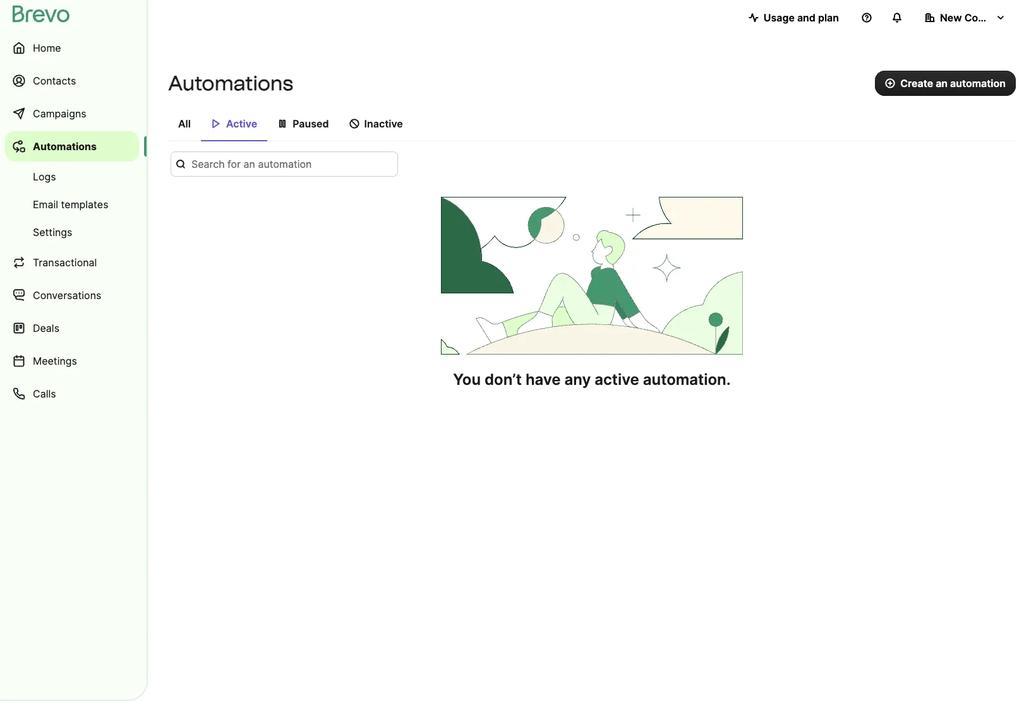Task type: describe. For each thing, give the bounding box(es) containing it.
create
[[900, 77, 933, 90]]

plan
[[818, 11, 839, 24]]

all link
[[168, 111, 201, 140]]

meetings link
[[5, 346, 139, 377]]

new company
[[940, 11, 1011, 24]]

deals
[[33, 322, 59, 335]]

company
[[964, 11, 1011, 24]]

meetings
[[33, 355, 77, 368]]

inactive link
[[339, 111, 413, 140]]

contacts
[[33, 75, 76, 87]]

new
[[940, 11, 962, 24]]

home link
[[5, 33, 139, 63]]

usage and plan
[[764, 11, 839, 24]]

conversations link
[[5, 280, 139, 311]]

usage
[[764, 11, 795, 24]]

campaigns link
[[5, 99, 139, 129]]

an
[[936, 77, 948, 90]]

inactive
[[364, 118, 403, 130]]

active link
[[201, 111, 267, 142]]

any
[[564, 371, 591, 389]]

contacts link
[[5, 66, 139, 96]]

active
[[595, 371, 639, 389]]

tab list containing all
[[168, 111, 1016, 142]]

deals link
[[5, 313, 139, 344]]

email
[[33, 198, 58, 211]]

have
[[526, 371, 561, 389]]

new company button
[[915, 5, 1016, 30]]

all
[[178, 118, 191, 130]]

calls link
[[5, 379, 139, 409]]

0 horizontal spatial automations
[[33, 140, 97, 153]]

you don't have any active automation. tab panel
[[168, 152, 1016, 390]]

workflow-list-search-input search field
[[171, 152, 398, 177]]

and
[[797, 11, 816, 24]]

templates
[[61, 198, 108, 211]]

automation.
[[643, 371, 731, 389]]

email templates link
[[5, 192, 139, 217]]

settings link
[[5, 220, 139, 245]]

dxrbf image for inactive
[[349, 119, 359, 129]]



Task type: vqa. For each thing, say whether or not it's contained in the screenshot.
automation.
yes



Task type: locate. For each thing, give the bounding box(es) containing it.
2 dxrbf image from the left
[[349, 119, 359, 129]]

1 horizontal spatial automations
[[168, 71, 293, 95]]

1 vertical spatial automations
[[33, 140, 97, 153]]

dxrbf image left "paused"
[[277, 119, 288, 129]]

transactional link
[[5, 248, 139, 278]]

automations
[[168, 71, 293, 95], [33, 140, 97, 153]]

calls
[[33, 388, 56, 401]]

usage and plan button
[[738, 5, 849, 30]]

email templates
[[33, 198, 108, 211]]

paused link
[[267, 111, 339, 140]]

transactional
[[33, 256, 97, 269]]

create an automation
[[900, 77, 1006, 90]]

logs
[[33, 171, 56, 183]]

you don't have any active automation.
[[453, 371, 731, 389]]

automations up active
[[168, 71, 293, 95]]

automation
[[950, 77, 1006, 90]]

automations link
[[5, 131, 139, 162]]

dxrbf image
[[277, 119, 288, 129], [349, 119, 359, 129]]

dxrbf image left inactive
[[349, 119, 359, 129]]

dxrbf image inside 'paused' link
[[277, 119, 288, 129]]

0 horizontal spatial dxrbf image
[[277, 119, 288, 129]]

1 dxrbf image from the left
[[277, 119, 288, 129]]

home
[[33, 42, 61, 54]]

settings
[[33, 226, 72, 239]]

tab list
[[168, 111, 1016, 142]]

campaigns
[[33, 107, 86, 120]]

dxrbf image for paused
[[277, 119, 288, 129]]

you
[[453, 371, 481, 389]]

active
[[226, 118, 257, 130]]

0 vertical spatial automations
[[168, 71, 293, 95]]

conversations
[[33, 289, 101, 302]]

logs link
[[5, 164, 139, 190]]

don't
[[484, 371, 522, 389]]

paused
[[293, 118, 329, 130]]

automations up logs link
[[33, 140, 97, 153]]

1 horizontal spatial dxrbf image
[[349, 119, 359, 129]]

dxrbf image
[[211, 119, 221, 129]]

create an automation button
[[875, 71, 1016, 96]]

dxrbf image inside inactive link
[[349, 119, 359, 129]]



